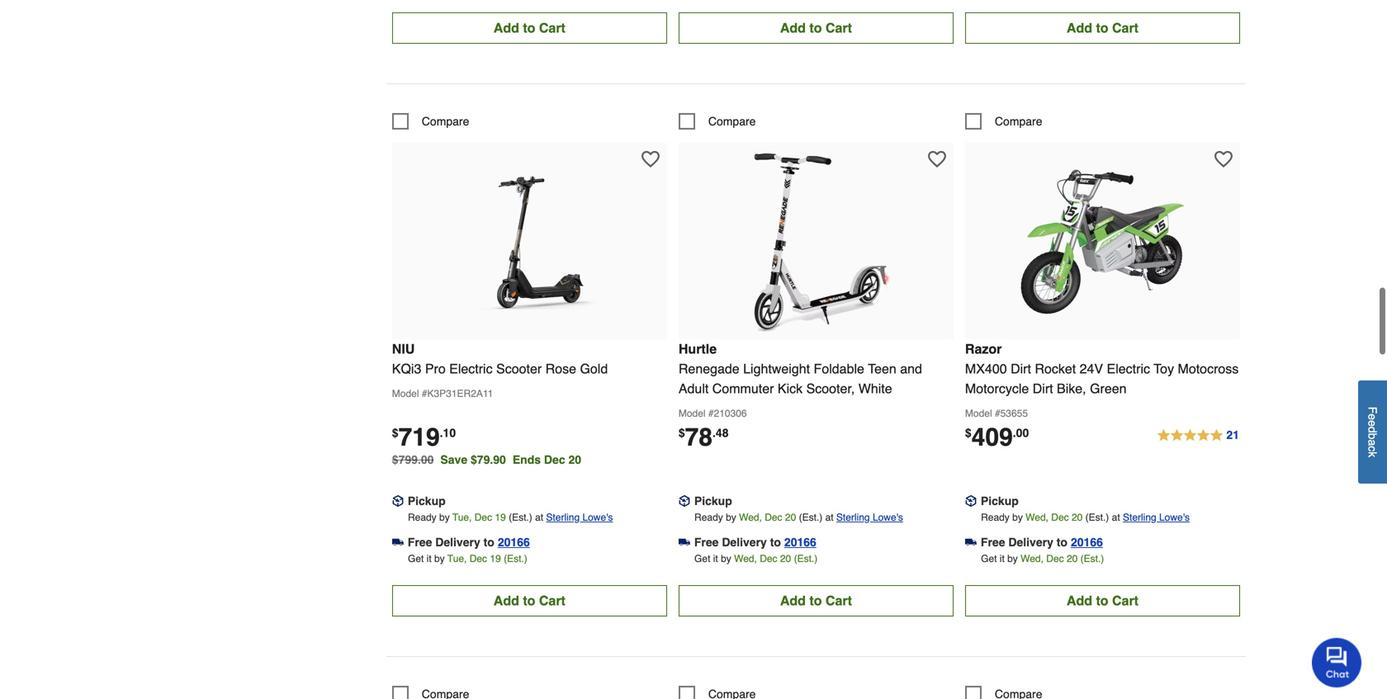Task type: describe. For each thing, give the bounding box(es) containing it.
model # k3p31er2a11
[[392, 388, 493, 400]]

get for truck filled icon for first the 20166 button from right
[[981, 553, 997, 565]]

1 get it by wed, dec 20 (est.) from the left
[[695, 553, 818, 565]]

2 20166 from the left
[[784, 536, 817, 549]]

1 lowe's from the left
[[583, 512, 613, 523]]

1 vertical spatial tue,
[[448, 553, 467, 565]]

sterling lowe's button for 2nd the 20166 button from right
[[837, 509, 903, 526]]

2 delivery from the left
[[722, 536, 767, 549]]

k
[[1366, 452, 1380, 458]]

$ for 719
[[392, 426, 399, 440]]

at for sterling lowe's button related to first the 20166 button from right
[[1112, 512, 1120, 523]]

adult
[[679, 381, 709, 396]]

truck filled image for 2nd the 20166 button from right
[[679, 537, 690, 548]]

pickup image for truck filled icon corresponding to 3rd the 20166 button from the right
[[392, 496, 404, 507]]

pickup image for truck filled icon corresponding to 2nd the 20166 button from right
[[679, 496, 690, 507]]

model for renegade lightweight foldable teen and adult commuter kick scooter, white
[[679, 408, 706, 419]]

motocross
[[1178, 361, 1239, 376]]

.00
[[1013, 426, 1029, 440]]

1003168552 element
[[965, 686, 1043, 699]]

5000262957 element
[[965, 113, 1043, 130]]

$ 409 .00
[[965, 423, 1029, 452]]

3 20166 button from the left
[[1071, 534, 1103, 551]]

24v
[[1080, 361, 1103, 376]]

truck filled image for 3rd the 20166 button from the right
[[392, 537, 404, 548]]

save
[[441, 453, 468, 467]]

1 vertical spatial dirt
[[1033, 381, 1053, 396]]

get it by tue, dec 19 (est.)
[[408, 553, 528, 565]]

3 lowe's from the left
[[1159, 512, 1190, 523]]

truck filled image for first the 20166 button from right
[[965, 537, 977, 548]]

razor mx400 dirt rocket 24v electric toy motocross motorcycle dirt bike, green image
[[1012, 151, 1194, 333]]

savings save $79.90 element
[[441, 453, 588, 467]]

2 heart outline image from the left
[[1215, 150, 1233, 168]]

2 lowe's from the left
[[873, 512, 903, 523]]

mx400
[[965, 361, 1007, 376]]

pro
[[425, 361, 446, 376]]

free for truck filled icon for first the 20166 button from right
[[981, 536, 1005, 549]]

electric inside razor mx400 dirt rocket 24v electric toy motocross motorcycle dirt bike, green
[[1107, 361, 1150, 376]]

pickup for truck filled icon for first the 20166 button from right
[[981, 495, 1019, 508]]

sterling for first the 20166 button from right
[[1123, 512, 1157, 523]]

3 20166 from the left
[[1071, 536, 1103, 549]]

free delivery to 20166 for 3rd the 20166 button from the right
[[408, 536, 530, 549]]

scooter
[[496, 361, 542, 376]]

f e e d b a c k
[[1366, 407, 1380, 458]]

# for kqi3
[[422, 388, 427, 400]]

2 e from the top
[[1366, 421, 1380, 427]]

$ 78 .48
[[679, 423, 729, 452]]

free delivery to 20166 for 2nd the 20166 button from right
[[694, 536, 817, 549]]

$ 719 .10
[[392, 423, 456, 452]]

$ for 78
[[679, 426, 685, 440]]

210306
[[714, 408, 747, 419]]

21
[[1227, 429, 1240, 442]]

at for sterling lowe's button related to 3rd the 20166 button from the right
[[535, 512, 543, 523]]

chat invite button image
[[1312, 638, 1363, 688]]

compare for 5013525665 element
[[708, 115, 756, 128]]

1 20166 from the left
[[498, 536, 530, 549]]

a
[[1366, 440, 1380, 446]]

kqi3
[[392, 361, 421, 376]]

# for renegade
[[708, 408, 714, 419]]

actual price $78.48 element
[[679, 423, 729, 452]]

b
[[1366, 433, 1380, 440]]

model # 53655
[[965, 408, 1028, 419]]

5013525665 element
[[679, 113, 756, 130]]

heart outline image
[[642, 150, 660, 168]]

.48
[[713, 426, 729, 440]]

1 delivery from the left
[[435, 536, 480, 549]]

gold
[[580, 361, 608, 376]]

actual price $409.00 element
[[965, 423, 1029, 452]]

2 20166 button from the left
[[784, 534, 817, 551]]

white
[[859, 381, 892, 396]]

5001689957 element
[[392, 686, 469, 699]]

2 it from the left
[[713, 553, 718, 565]]

$799.00 save $79.90 ends dec 20
[[392, 453, 581, 467]]

rocket
[[1035, 361, 1076, 376]]

scooter,
[[807, 381, 855, 396]]

1 vertical spatial 19
[[490, 553, 501, 565]]

model # 210306
[[679, 408, 747, 419]]

3 it from the left
[[1000, 553, 1005, 565]]

# for mx400
[[995, 408, 1001, 419]]

5 stars image
[[1157, 426, 1240, 446]]

was price $799.00 element
[[392, 449, 441, 467]]

5013691265 element
[[392, 113, 469, 130]]

foldable
[[814, 361, 865, 376]]

78
[[685, 423, 713, 452]]



Task type: locate. For each thing, give the bounding box(es) containing it.
1 ready by wed, dec 20 (est.) at sterling lowe's from the left
[[695, 512, 903, 523]]

2 get it by wed, dec 20 (est.) from the left
[[981, 553, 1104, 565]]

$ down model # 53655
[[965, 426, 972, 440]]

# up .48
[[708, 408, 714, 419]]

2 get from the left
[[695, 553, 711, 565]]

electric up green
[[1107, 361, 1150, 376]]

pickup image down 409
[[965, 496, 977, 507]]

model for kqi3 pro electric scooter rose gold
[[392, 388, 419, 400]]

2 sterling lowe's button from the left
[[837, 509, 903, 526]]

2 horizontal spatial at
[[1112, 512, 1120, 523]]

0 vertical spatial 19
[[495, 512, 506, 523]]

0 horizontal spatial sterling
[[546, 512, 580, 523]]

$ inside $ 719 .10
[[392, 426, 399, 440]]

2 horizontal spatial sterling
[[1123, 512, 1157, 523]]

1 horizontal spatial free
[[694, 536, 719, 549]]

3 ready from the left
[[981, 512, 1010, 523]]

1 horizontal spatial sterling
[[837, 512, 870, 523]]

1 horizontal spatial delivery
[[722, 536, 767, 549]]

1 it from the left
[[427, 553, 432, 565]]

lowe's
[[583, 512, 613, 523], [873, 512, 903, 523], [1159, 512, 1190, 523]]

lightweight
[[743, 361, 810, 376]]

at
[[535, 512, 543, 523], [826, 512, 834, 523], [1112, 512, 1120, 523]]

2 $ from the left
[[679, 426, 685, 440]]

0 horizontal spatial delivery
[[435, 536, 480, 549]]

rose
[[546, 361, 576, 376]]

2 ready by wed, dec 20 (est.) at sterling lowe's from the left
[[981, 512, 1190, 523]]

2 pickup image from the left
[[679, 496, 690, 507]]

3 $ from the left
[[965, 426, 972, 440]]

53655
[[1001, 408, 1028, 419]]

1 sterling from the left
[[546, 512, 580, 523]]

$ inside $ 409 .00
[[965, 426, 972, 440]]

1 $ from the left
[[392, 426, 399, 440]]

compare for the 5013691265 element
[[422, 115, 469, 128]]

0 vertical spatial dirt
[[1011, 361, 1031, 376]]

# down "pro"
[[422, 388, 427, 400]]

2 free from the left
[[694, 536, 719, 549]]

pickup for truck filled icon corresponding to 2nd the 20166 button from right
[[694, 495, 732, 508]]

pickup image down 78
[[679, 496, 690, 507]]

hurtle renegade lightweight foldable teen and adult commuter kick scooter, white image
[[725, 151, 907, 333]]

kick
[[778, 381, 803, 396]]

compare inside 5000262957 element
[[995, 115, 1043, 128]]

1 ready from the left
[[408, 512, 437, 523]]

0 horizontal spatial lowe's
[[583, 512, 613, 523]]

toy
[[1154, 361, 1174, 376]]

2 free delivery to 20166 from the left
[[694, 536, 817, 549]]

# up $ 409 .00
[[995, 408, 1001, 419]]

1 horizontal spatial ready by wed, dec 20 (est.) at sterling lowe's
[[981, 512, 1190, 523]]

electric up k3p31er2a11
[[449, 361, 493, 376]]

3 get from the left
[[981, 553, 997, 565]]

719
[[399, 423, 440, 452]]

2 horizontal spatial get
[[981, 553, 997, 565]]

1 electric from the left
[[449, 361, 493, 376]]

0 horizontal spatial #
[[422, 388, 427, 400]]

0 horizontal spatial free
[[408, 536, 432, 549]]

20166 button
[[498, 534, 530, 551], [784, 534, 817, 551], [1071, 534, 1103, 551]]

k3p31er2a11
[[427, 388, 493, 400]]

2 horizontal spatial compare
[[995, 115, 1043, 128]]

add
[[494, 20, 519, 35], [780, 20, 806, 35], [1067, 20, 1093, 35], [494, 593, 519, 609], [780, 593, 806, 609], [1067, 593, 1093, 609]]

3 compare from the left
[[995, 115, 1043, 128]]

to
[[523, 20, 536, 35], [810, 20, 822, 35], [1096, 20, 1109, 35], [484, 536, 495, 549], [770, 536, 781, 549], [1057, 536, 1068, 549], [523, 593, 536, 609], [810, 593, 822, 609], [1096, 593, 1109, 609]]

renegade
[[679, 361, 740, 376]]

ready by wed, dec 20 (est.) at sterling lowe's for first the 20166 button from right
[[981, 512, 1190, 523]]

d
[[1366, 427, 1380, 433]]

niu kqi3 pro electric scooter rose gold
[[392, 341, 608, 376]]

electric inside niu kqi3 pro electric scooter rose gold
[[449, 361, 493, 376]]

delivery
[[435, 536, 480, 549], [722, 536, 767, 549], [1009, 536, 1054, 549]]

1 20166 button from the left
[[498, 534, 530, 551]]

compare inside the 5013691265 element
[[422, 115, 469, 128]]

0 horizontal spatial get it by wed, dec 20 (est.)
[[695, 553, 818, 565]]

$ down model # 210306
[[679, 426, 685, 440]]

1 horizontal spatial model
[[679, 408, 706, 419]]

1 horizontal spatial get
[[695, 553, 711, 565]]

at for sterling lowe's button associated with 2nd the 20166 button from right
[[826, 512, 834, 523]]

f
[[1366, 407, 1380, 414]]

1 pickup from the left
[[408, 495, 446, 508]]

free for truck filled icon corresponding to 2nd the 20166 button from right
[[694, 536, 719, 549]]

pickup down $799.00
[[408, 495, 446, 508]]

1 horizontal spatial get it by wed, dec 20 (est.)
[[981, 553, 1104, 565]]

model up 409
[[965, 408, 992, 419]]

pickup image
[[392, 496, 404, 507], [679, 496, 690, 507], [965, 496, 977, 507]]

3 delivery from the left
[[1009, 536, 1054, 549]]

2 horizontal spatial ready
[[981, 512, 1010, 523]]

1 compare from the left
[[422, 115, 469, 128]]

free
[[408, 536, 432, 549], [694, 536, 719, 549], [981, 536, 1005, 549]]

model down kqi3
[[392, 388, 419, 400]]

ready by tue, dec 19 (est.) at sterling lowe's
[[408, 512, 613, 523]]

ready down "$ 78 .48"
[[695, 512, 723, 523]]

2 at from the left
[[826, 512, 834, 523]]

0 horizontal spatial pickup
[[408, 495, 446, 508]]

2 horizontal spatial sterling lowe's button
[[1123, 509, 1190, 526]]

2 horizontal spatial pickup
[[981, 495, 1019, 508]]

pickup down actual price $409.00 element
[[981, 495, 1019, 508]]

get for truck filled icon corresponding to 2nd the 20166 button from right
[[695, 553, 711, 565]]

3 truck filled image from the left
[[965, 537, 977, 548]]

sterling for 3rd the 20166 button from the right
[[546, 512, 580, 523]]

razor mx400 dirt rocket 24v electric toy motocross motorcycle dirt bike, green
[[965, 341, 1239, 396]]

ends
[[513, 453, 541, 467]]

1 horizontal spatial it
[[713, 553, 718, 565]]

compare
[[422, 115, 469, 128], [708, 115, 756, 128], [995, 115, 1043, 128]]

and
[[900, 361, 922, 376]]

1 truck filled image from the left
[[392, 537, 404, 548]]

ready by wed, dec 20 (est.) at sterling lowe's
[[695, 512, 903, 523], [981, 512, 1190, 523]]

0 horizontal spatial ready by wed, dec 20 (est.) at sterling lowe's
[[695, 512, 903, 523]]

3 pickup image from the left
[[965, 496, 977, 507]]

0 horizontal spatial $
[[392, 426, 399, 440]]

model up 78
[[679, 408, 706, 419]]

1 horizontal spatial sterling lowe's button
[[837, 509, 903, 526]]

e
[[1366, 414, 1380, 421], [1366, 421, 1380, 427]]

0 vertical spatial tue,
[[453, 512, 472, 523]]

add to cart
[[494, 20, 566, 35], [780, 20, 852, 35], [1067, 20, 1139, 35], [494, 593, 566, 609], [780, 593, 852, 609], [1067, 593, 1139, 609]]

free delivery to 20166
[[408, 536, 530, 549], [694, 536, 817, 549], [981, 536, 1103, 549]]

0 horizontal spatial 20166
[[498, 536, 530, 549]]

sterling lowe's button for 3rd the 20166 button from the right
[[546, 509, 613, 526]]

1 free delivery to 20166 from the left
[[408, 536, 530, 549]]

free delivery to 20166 for first the 20166 button from right
[[981, 536, 1103, 549]]

sterling lowe's button for first the 20166 button from right
[[1123, 509, 1190, 526]]

commuter
[[713, 381, 774, 396]]

hurtle renegade lightweight foldable teen and adult commuter kick scooter, white
[[679, 341, 922, 396]]

409
[[972, 423, 1013, 452]]

get
[[408, 553, 424, 565], [695, 553, 711, 565], [981, 553, 997, 565]]

(est.)
[[509, 512, 532, 523], [799, 512, 823, 523], [1086, 512, 1109, 523], [504, 553, 528, 565], [794, 553, 818, 565], [1081, 553, 1104, 565]]

pickup
[[408, 495, 446, 508], [694, 495, 732, 508], [981, 495, 1019, 508]]

tue,
[[453, 512, 472, 523], [448, 553, 467, 565]]

0 horizontal spatial ready
[[408, 512, 437, 523]]

19
[[495, 512, 506, 523], [490, 553, 501, 565]]

dirt down 'rocket'
[[1033, 381, 1053, 396]]

0 horizontal spatial electric
[[449, 361, 493, 376]]

0 horizontal spatial heart outline image
[[928, 150, 946, 168]]

it
[[427, 553, 432, 565], [713, 553, 718, 565], [1000, 553, 1005, 565]]

e up d
[[1366, 414, 1380, 421]]

1 horizontal spatial lowe's
[[873, 512, 903, 523]]

1 e from the top
[[1366, 414, 1380, 421]]

2 horizontal spatial lowe's
[[1159, 512, 1190, 523]]

2 horizontal spatial 20166
[[1071, 536, 1103, 549]]

1 sterling lowe's button from the left
[[546, 509, 613, 526]]

dirt
[[1011, 361, 1031, 376], [1033, 381, 1053, 396]]

19 up get it by tue, dec 19 (est.)
[[495, 512, 506, 523]]

1 free from the left
[[408, 536, 432, 549]]

0 horizontal spatial pickup image
[[392, 496, 404, 507]]

1 horizontal spatial $
[[679, 426, 685, 440]]

e up the b
[[1366, 421, 1380, 427]]

0 horizontal spatial truck filled image
[[392, 537, 404, 548]]

19 down ready by tue, dec 19 (est.) at sterling lowe's
[[490, 553, 501, 565]]

3 sterling from the left
[[1123, 512, 1157, 523]]

2 horizontal spatial free
[[981, 536, 1005, 549]]

hurtle
[[679, 341, 717, 357]]

2 sterling from the left
[[837, 512, 870, 523]]

2 electric from the left
[[1107, 361, 1150, 376]]

3 free delivery to 20166 from the left
[[981, 536, 1103, 549]]

#
[[422, 388, 427, 400], [708, 408, 714, 419], [995, 408, 1001, 419]]

ready by wed, dec 20 (est.) at sterling lowe's for 2nd the 20166 button from right
[[695, 512, 903, 523]]

1 heart outline image from the left
[[928, 150, 946, 168]]

dirt up motorcycle
[[1011, 361, 1031, 376]]

tue, up get it by tue, dec 19 (est.)
[[453, 512, 472, 523]]

0 horizontal spatial sterling lowe's button
[[546, 509, 613, 526]]

niu
[[392, 341, 415, 357]]

2 horizontal spatial it
[[1000, 553, 1005, 565]]

cart
[[539, 20, 566, 35], [826, 20, 852, 35], [1112, 20, 1139, 35], [539, 593, 566, 609], [826, 593, 852, 609], [1112, 593, 1139, 609]]

f e e d b a c k button
[[1359, 381, 1387, 484]]

0 horizontal spatial at
[[535, 512, 543, 523]]

add to cart button
[[392, 12, 667, 44], [679, 12, 954, 44], [965, 12, 1240, 44], [392, 585, 667, 617], [679, 585, 954, 617], [965, 585, 1240, 617]]

wed,
[[739, 512, 762, 523], [1026, 512, 1049, 523], [734, 553, 757, 565], [1021, 553, 1044, 565]]

2 horizontal spatial truck filled image
[[965, 537, 977, 548]]

pickup image for truck filled icon for first the 20166 button from right
[[965, 496, 977, 507]]

pickup down actual price $78.48 element
[[694, 495, 732, 508]]

green
[[1090, 381, 1127, 396]]

tue, down ready by tue, dec 19 (est.) at sterling lowe's
[[448, 553, 467, 565]]

.10
[[440, 426, 456, 440]]

2 horizontal spatial free delivery to 20166
[[981, 536, 1103, 549]]

20
[[569, 453, 581, 467], [785, 512, 796, 523], [1072, 512, 1083, 523], [780, 553, 791, 565], [1067, 553, 1078, 565]]

compare for 5000262957 element
[[995, 115, 1043, 128]]

3 at from the left
[[1112, 512, 1120, 523]]

teen
[[868, 361, 897, 376]]

razor
[[965, 341, 1002, 357]]

21 button
[[1157, 426, 1240, 446]]

1 get from the left
[[408, 553, 424, 565]]

free for truck filled icon corresponding to 3rd the 20166 button from the right
[[408, 536, 432, 549]]

pickup image down $799.00
[[392, 496, 404, 507]]

$ for 409
[[965, 426, 972, 440]]

3 sterling lowe's button from the left
[[1123, 509, 1190, 526]]

$ inside "$ 78 .48"
[[679, 426, 685, 440]]

pickup for truck filled icon corresponding to 3rd the 20166 button from the right
[[408, 495, 446, 508]]

1 pickup image from the left
[[392, 496, 404, 507]]

2 compare from the left
[[708, 115, 756, 128]]

model for mx400 dirt rocket 24v electric toy motocross motorcycle dirt bike, green
[[965, 408, 992, 419]]

heart outline image
[[928, 150, 946, 168], [1215, 150, 1233, 168]]

2 horizontal spatial delivery
[[1009, 536, 1054, 549]]

1001464260 element
[[679, 686, 756, 699]]

2 ready from the left
[[695, 512, 723, 523]]

0 horizontal spatial it
[[427, 553, 432, 565]]

2 horizontal spatial $
[[965, 426, 972, 440]]

motorcycle
[[965, 381, 1029, 396]]

3 free from the left
[[981, 536, 1005, 549]]

bike,
[[1057, 381, 1087, 396]]

$
[[392, 426, 399, 440], [679, 426, 685, 440], [965, 426, 972, 440]]

0 horizontal spatial get
[[408, 553, 424, 565]]

sterling lowe's button
[[546, 509, 613, 526], [837, 509, 903, 526], [1123, 509, 1190, 526]]

by
[[439, 512, 450, 523], [726, 512, 736, 523], [1013, 512, 1023, 523], [434, 553, 445, 565], [721, 553, 731, 565], [1008, 553, 1018, 565]]

1 horizontal spatial compare
[[708, 115, 756, 128]]

0 horizontal spatial free delivery to 20166
[[408, 536, 530, 549]]

1 horizontal spatial heart outline image
[[1215, 150, 1233, 168]]

1 horizontal spatial truck filled image
[[679, 537, 690, 548]]

20166
[[498, 536, 530, 549], [784, 536, 817, 549], [1071, 536, 1103, 549]]

sterling for 2nd the 20166 button from right
[[837, 512, 870, 523]]

ready down $ 409 .00
[[981, 512, 1010, 523]]

$ up $799.00
[[392, 426, 399, 440]]

ready down $799.00
[[408, 512, 437, 523]]

2 horizontal spatial #
[[995, 408, 1001, 419]]

compare inside 5013525665 element
[[708, 115, 756, 128]]

1 horizontal spatial pickup
[[694, 495, 732, 508]]

model
[[392, 388, 419, 400], [679, 408, 706, 419], [965, 408, 992, 419]]

3 pickup from the left
[[981, 495, 1019, 508]]

electric
[[449, 361, 493, 376], [1107, 361, 1150, 376]]

$79.90
[[471, 453, 506, 467]]

dec
[[544, 453, 565, 467], [475, 512, 492, 523], [765, 512, 783, 523], [1052, 512, 1069, 523], [470, 553, 487, 565], [760, 553, 778, 565], [1047, 553, 1064, 565]]

1 horizontal spatial at
[[826, 512, 834, 523]]

$799.00
[[392, 453, 434, 467]]

0 horizontal spatial model
[[392, 388, 419, 400]]

sterling
[[546, 512, 580, 523], [837, 512, 870, 523], [1123, 512, 1157, 523]]

1 horizontal spatial ready
[[695, 512, 723, 523]]

1 horizontal spatial 20166 button
[[784, 534, 817, 551]]

2 horizontal spatial 20166 button
[[1071, 534, 1103, 551]]

0 horizontal spatial 20166 button
[[498, 534, 530, 551]]

1 horizontal spatial #
[[708, 408, 714, 419]]

0 horizontal spatial dirt
[[1011, 361, 1031, 376]]

1 horizontal spatial 20166
[[784, 536, 817, 549]]

1 horizontal spatial electric
[[1107, 361, 1150, 376]]

ready
[[408, 512, 437, 523], [695, 512, 723, 523], [981, 512, 1010, 523]]

niu kqi3 pro electric scooter rose gold image
[[439, 151, 620, 333]]

truck filled image
[[392, 537, 404, 548], [679, 537, 690, 548], [965, 537, 977, 548]]

1 at from the left
[[535, 512, 543, 523]]

1 horizontal spatial dirt
[[1033, 381, 1053, 396]]

get for truck filled icon corresponding to 3rd the 20166 button from the right
[[408, 553, 424, 565]]

2 horizontal spatial model
[[965, 408, 992, 419]]

2 pickup from the left
[[694, 495, 732, 508]]

get it by wed, dec 20 (est.)
[[695, 553, 818, 565], [981, 553, 1104, 565]]

2 horizontal spatial pickup image
[[965, 496, 977, 507]]

1 horizontal spatial free delivery to 20166
[[694, 536, 817, 549]]

actual price $719.10 element
[[392, 423, 456, 452]]

0 horizontal spatial compare
[[422, 115, 469, 128]]

2 truck filled image from the left
[[679, 537, 690, 548]]

ends dec 20 element
[[513, 453, 588, 467]]

1 horizontal spatial pickup image
[[679, 496, 690, 507]]

c
[[1366, 446, 1380, 452]]



Task type: vqa. For each thing, say whether or not it's contained in the screenshot.


